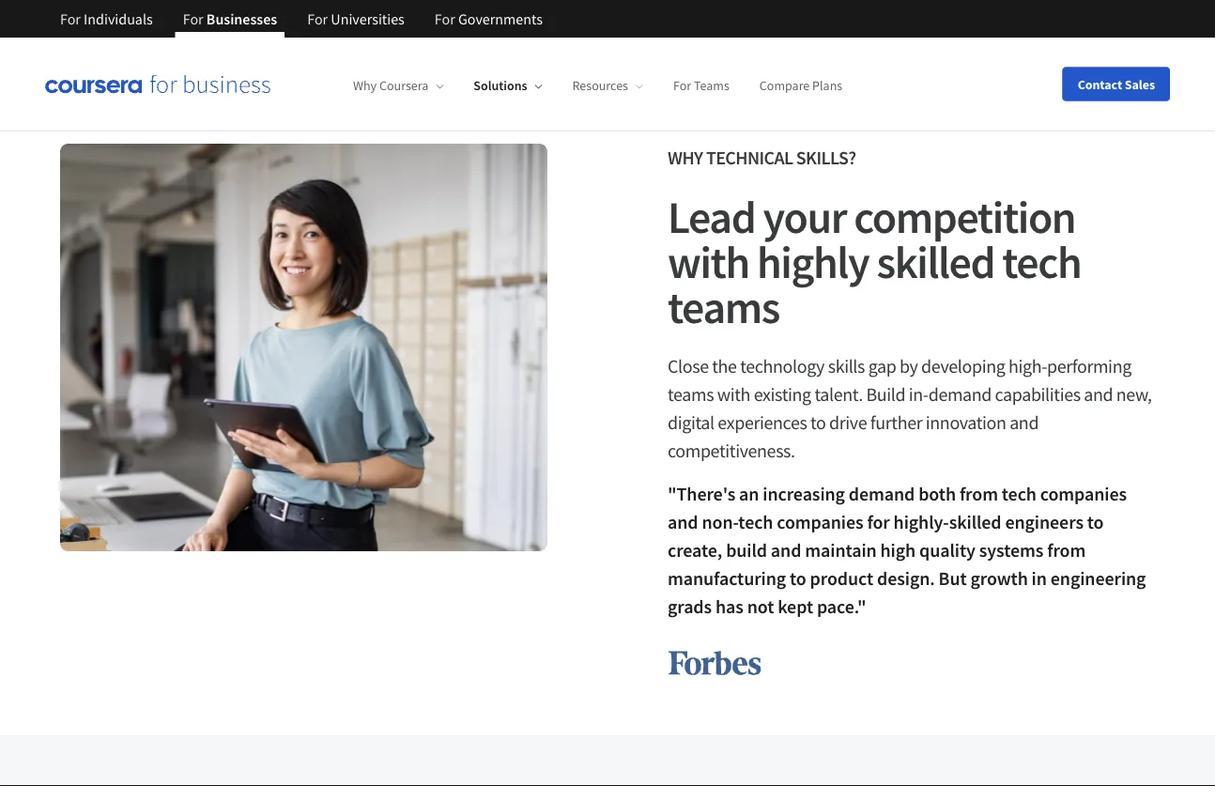 Task type: vqa. For each thing, say whether or not it's contained in the screenshot.
But
yes



Task type: locate. For each thing, give the bounding box(es) containing it.
why for why coursera
[[353, 77, 377, 94]]

skilled inside lead your competition with highly skilled tech teams
[[877, 234, 995, 290]]

innovation
[[926, 411, 1007, 435]]

tech inside lead your competition with highly skilled tech teams
[[1003, 234, 1082, 290]]

1 vertical spatial from
[[1048, 539, 1086, 562]]

0 vertical spatial demand
[[929, 383, 992, 406]]

close the technology skills gap by developing high-performing teams with existing talent. build in-demand capabilities and new, digital experiences to drive further innovation and competitiveness.
[[668, 355, 1153, 463]]

for left universities
[[307, 9, 328, 28]]

both
[[919, 483, 957, 506]]

tech
[[1003, 234, 1082, 290], [1002, 483, 1037, 506], [739, 511, 774, 534]]

for for governments
[[435, 9, 455, 28]]

for for individuals
[[60, 9, 81, 28]]

compare plans
[[760, 77, 843, 94]]

0 vertical spatial with
[[668, 234, 750, 290]]

2 teams from the top
[[668, 383, 714, 406]]

to left drive
[[811, 411, 826, 435]]

1 vertical spatial tech
[[1002, 483, 1037, 506]]

companies
[[1041, 483, 1128, 506], [777, 511, 864, 534]]

to
[[811, 411, 826, 435], [1088, 511, 1105, 534], [790, 567, 807, 591]]

demand down developing
[[929, 383, 992, 406]]

with
[[668, 234, 750, 290], [718, 383, 751, 406]]

from down engineers
[[1048, 539, 1086, 562]]

demand inside ""there's an increasing demand both from tech companies and non-tech companies for highly-skilled engineers to create, build and maintain high quality systems from manufacturing to product design. but growth in engineering grads has not kept pace.""
[[849, 483, 915, 506]]

pace."
[[817, 595, 867, 619]]

for left businesses
[[183, 9, 204, 28]]

has
[[716, 595, 744, 619]]

1 teams from the top
[[668, 279, 780, 335]]

why left coursera
[[353, 77, 377, 94]]

an
[[740, 483, 760, 506]]

1 vertical spatial skilled
[[950, 511, 1002, 534]]

0 horizontal spatial demand
[[849, 483, 915, 506]]

1 horizontal spatial to
[[811, 411, 826, 435]]

why coursera link
[[353, 77, 444, 94]]

why technical skills?
[[668, 146, 856, 170]]

1 horizontal spatial companies
[[1041, 483, 1128, 506]]

teams
[[668, 279, 780, 335], [668, 383, 714, 406]]

for governments
[[435, 9, 543, 28]]

tech for from
[[1002, 483, 1037, 506]]

governments
[[458, 9, 543, 28]]

solutions link
[[474, 77, 543, 94]]

for left governments
[[435, 9, 455, 28]]

in
[[1032, 567, 1048, 591]]

teams up digital
[[668, 383, 714, 406]]

1 horizontal spatial from
[[1048, 539, 1086, 562]]

demand inside close the technology skills gap by developing high-performing teams with existing talent. build in-demand capabilities and new, digital experiences to drive further innovation and competitiveness.
[[929, 383, 992, 406]]

why left technical
[[668, 146, 703, 170]]

2 horizontal spatial to
[[1088, 511, 1105, 534]]

your
[[763, 189, 847, 245]]

highly
[[757, 234, 869, 290]]

and down 'performing'
[[1085, 383, 1114, 406]]

coursera for business image
[[45, 75, 271, 94]]

0 vertical spatial tech
[[1003, 234, 1082, 290]]

kept
[[778, 595, 814, 619]]

lead
[[668, 189, 756, 245]]

to up kept
[[790, 567, 807, 591]]

0 vertical spatial companies
[[1041, 483, 1128, 506]]

teams inside lead your competition with highly skilled tech teams
[[668, 279, 780, 335]]

companies down increasing
[[777, 511, 864, 534]]

to right engineers
[[1088, 511, 1105, 534]]

existing
[[754, 383, 812, 406]]

why
[[353, 77, 377, 94], [668, 146, 703, 170]]

demand
[[929, 383, 992, 406], [849, 483, 915, 506]]

skilled
[[877, 234, 995, 290], [950, 511, 1002, 534]]

maintain
[[806, 539, 877, 562]]

build
[[726, 539, 768, 562]]

for
[[868, 511, 891, 534]]

individuals
[[84, 9, 153, 28]]

technical
[[706, 146, 793, 170]]

why coursera
[[353, 77, 429, 94]]

1 horizontal spatial why
[[668, 146, 703, 170]]

grads
[[668, 595, 712, 619]]

for left individuals
[[60, 9, 81, 28]]

experiences
[[718, 411, 808, 435]]

1 horizontal spatial demand
[[929, 383, 992, 406]]

0 horizontal spatial why
[[353, 77, 377, 94]]

1 vertical spatial to
[[1088, 511, 1105, 534]]

why technical skills? image
[[60, 144, 548, 552]]

compare
[[760, 77, 810, 94]]

teams up the
[[668, 279, 780, 335]]

not
[[748, 595, 775, 619]]

competition
[[854, 189, 1076, 245]]

solutions
[[474, 77, 528, 94]]

for
[[60, 9, 81, 28], [183, 9, 204, 28], [307, 9, 328, 28], [435, 9, 455, 28], [674, 77, 692, 94]]

for teams
[[674, 77, 730, 94]]

from right both at bottom right
[[960, 483, 999, 506]]

contact
[[1078, 76, 1123, 93]]

0 vertical spatial why
[[353, 77, 377, 94]]

0 vertical spatial to
[[811, 411, 826, 435]]

demand up "for"
[[849, 483, 915, 506]]

0 vertical spatial from
[[960, 483, 999, 506]]

2 vertical spatial tech
[[739, 511, 774, 534]]

1 vertical spatial demand
[[849, 483, 915, 506]]

to inside close the technology skills gap by developing high-performing teams with existing talent. build in-demand capabilities and new, digital experiences to drive further innovation and competitiveness.
[[811, 411, 826, 435]]

and
[[1085, 383, 1114, 406], [1010, 411, 1039, 435], [668, 511, 699, 534], [771, 539, 802, 562]]

teams
[[694, 77, 730, 94]]

product
[[811, 567, 874, 591]]

1 vertical spatial with
[[718, 383, 751, 406]]

high
[[881, 539, 916, 562]]

1 vertical spatial teams
[[668, 383, 714, 406]]

teams inside close the technology skills gap by developing high-performing teams with existing talent. build in-demand capabilities and new, digital experiences to drive further innovation and competitiveness.
[[668, 383, 714, 406]]

companies up engineers
[[1041, 483, 1128, 506]]

0 horizontal spatial companies
[[777, 511, 864, 534]]

"there's
[[668, 483, 736, 506]]

1 vertical spatial why
[[668, 146, 703, 170]]

0 vertical spatial skilled
[[877, 234, 995, 290]]

contact sales
[[1078, 76, 1156, 93]]

for teams link
[[674, 77, 730, 94]]

businesses
[[207, 9, 277, 28]]

0 horizontal spatial to
[[790, 567, 807, 591]]

forbes logo image
[[668, 651, 762, 676]]

drive
[[830, 411, 868, 435]]

from
[[960, 483, 999, 506], [1048, 539, 1086, 562]]

0 vertical spatial teams
[[668, 279, 780, 335]]



Task type: describe. For each thing, give the bounding box(es) containing it.
why for why technical skills?
[[668, 146, 703, 170]]

quality
[[920, 539, 976, 562]]

0 horizontal spatial from
[[960, 483, 999, 506]]

further
[[871, 411, 923, 435]]

sales
[[1126, 76, 1156, 93]]

create,
[[668, 539, 723, 562]]

for individuals
[[60, 9, 153, 28]]

universities
[[331, 9, 405, 28]]

but
[[939, 567, 967, 591]]

2 vertical spatial to
[[790, 567, 807, 591]]

"there's an increasing demand both from tech companies and non-tech companies for highly-skilled engineers to create, build and maintain high quality systems from manufacturing to product design. but growth in engineering grads has not kept pace."
[[668, 483, 1147, 619]]

with inside lead your competition with highly skilled tech teams
[[668, 234, 750, 290]]

for businesses
[[183, 9, 277, 28]]

for left teams
[[674, 77, 692, 94]]

capabilities
[[996, 383, 1081, 406]]

plans
[[813, 77, 843, 94]]

skills?
[[797, 146, 856, 170]]

for for universities
[[307, 9, 328, 28]]

close
[[668, 355, 709, 378]]

competitiveness.
[[668, 439, 796, 463]]

resources
[[573, 77, 629, 94]]

performing
[[1048, 355, 1132, 378]]

engineers
[[1006, 511, 1084, 534]]

the
[[712, 355, 737, 378]]

by
[[900, 355, 918, 378]]

digital
[[668, 411, 715, 435]]

banner navigation
[[45, 0, 558, 38]]

engineering
[[1051, 567, 1147, 591]]

non-
[[702, 511, 739, 534]]

new,
[[1117, 383, 1153, 406]]

with inside close the technology skills gap by developing high-performing teams with existing talent. build in-demand capabilities and new, digital experiences to drive further innovation and competitiveness.
[[718, 383, 751, 406]]

build
[[867, 383, 906, 406]]

resources link
[[573, 77, 644, 94]]

for for businesses
[[183, 9, 204, 28]]

in-
[[909, 383, 929, 406]]

and down capabilities
[[1010, 411, 1039, 435]]

skills
[[828, 355, 865, 378]]

manufacturing
[[668, 567, 787, 591]]

design.
[[878, 567, 936, 591]]

lead your competition with highly skilled tech teams
[[668, 189, 1082, 335]]

technology
[[741, 355, 825, 378]]

gap
[[869, 355, 897, 378]]

for universities
[[307, 9, 405, 28]]

growth
[[971, 567, 1029, 591]]

developing
[[922, 355, 1006, 378]]

coursera
[[380, 77, 429, 94]]

skilled inside ""there's an increasing demand both from tech companies and non-tech companies for highly-skilled engineers to create, build and maintain high quality systems from manufacturing to product design. but growth in engineering grads has not kept pace.""
[[950, 511, 1002, 534]]

tech for skilled
[[1003, 234, 1082, 290]]

and up create,
[[668, 511, 699, 534]]

talent.
[[815, 383, 863, 406]]

1 vertical spatial companies
[[777, 511, 864, 534]]

contact sales button
[[1063, 67, 1171, 101]]

compare plans link
[[760, 77, 843, 94]]

increasing
[[763, 483, 846, 506]]

highly-
[[894, 511, 950, 534]]

systems
[[980, 539, 1044, 562]]

high-
[[1009, 355, 1048, 378]]

and right build
[[771, 539, 802, 562]]



